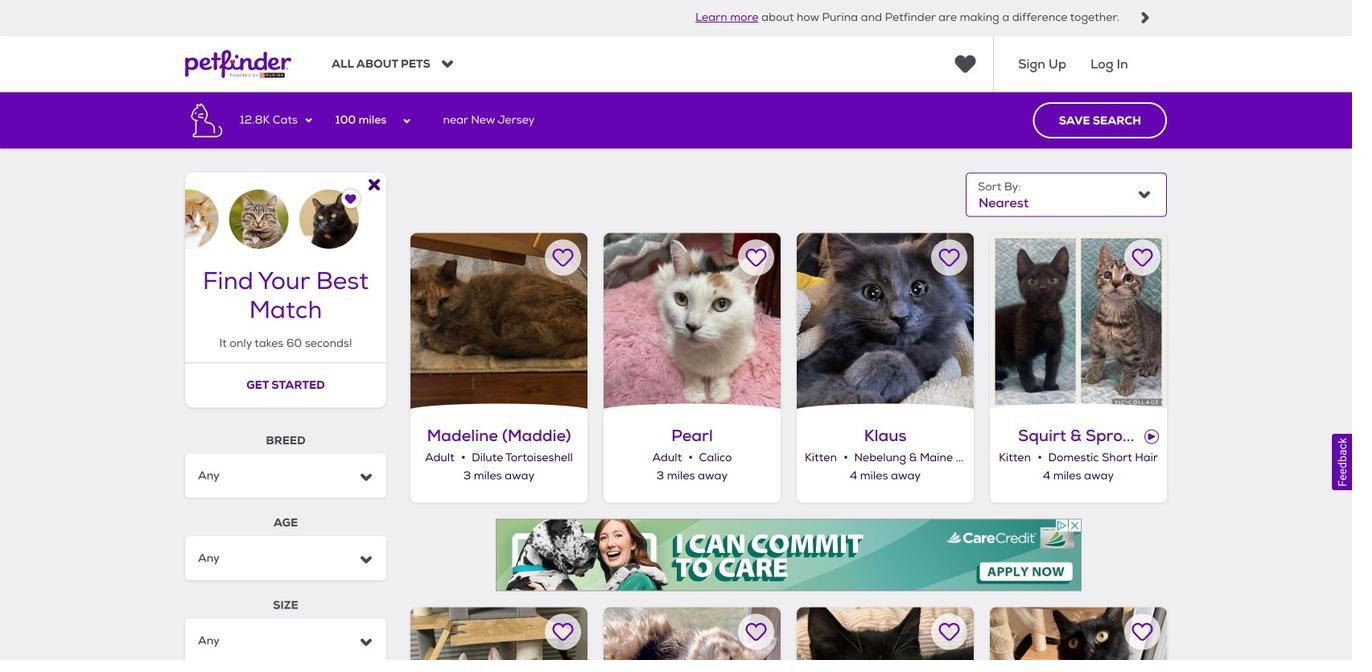 Task type: locate. For each thing, give the bounding box(es) containing it.
shirley, adoptable cat, adult female bombay & domestic short hair mix, 4 miles away, has video. image
[[990, 608, 1167, 660]]

petfinder home image
[[185, 36, 291, 92]]

advertisement element
[[496, 519, 1082, 592]]

pearl, adoptable cat, adult female calico, 3 miles away. image
[[604, 233, 781, 410]]

main content
[[0, 92, 1353, 660]]



Task type: vqa. For each thing, say whether or not it's contained in the screenshot.
petfinder home image
yes



Task type: describe. For each thing, give the bounding box(es) containing it.
klaus, adoptable cat, kitten male nebelung & maine coon mix, 4 miles away. image
[[797, 233, 974, 410]]

snowball & holly, adoptable cat, kitten female domestic short hair & calico mix, 4 miles away. image
[[411, 608, 588, 660]]

potential cat matches image
[[185, 173, 386, 249]]

lily, adoptable cat, adult female domestic long hair & maine coon mix, 4 miles away. image
[[604, 608, 781, 660]]

has video image
[[1145, 429, 1159, 444]]

smudge, adoptable cat, kitten female domestic short hair & tuxedo mix, 4 miles away. image
[[797, 608, 974, 660]]

squirt & sprout, adoptable cat, kitten male domestic short hair, 4 miles away, has video. image
[[990, 233, 1167, 410]]

madeline (maddie), adoptable cat, adult female dilute tortoiseshell, 3 miles away. image
[[411, 233, 588, 410]]



